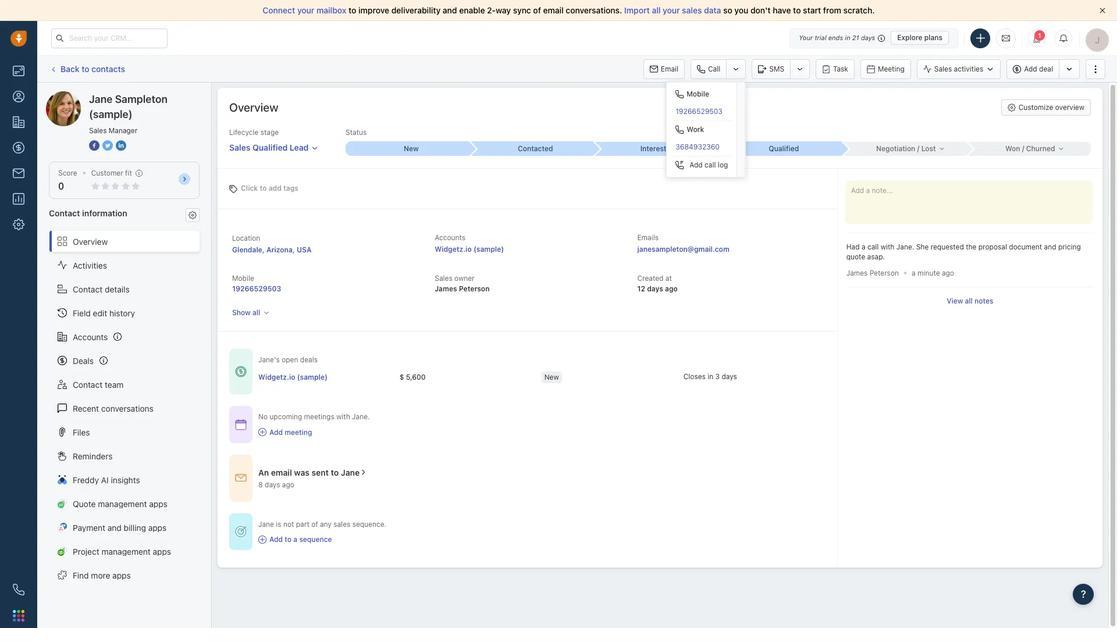 Task type: locate. For each thing, give the bounding box(es) containing it.
to right sent
[[331, 468, 339, 478]]

work
[[687, 125, 704, 134]]

call link
[[691, 59, 727, 79]]

of right sync
[[533, 5, 541, 15]]

1 horizontal spatial widgetz.io (sample) link
[[435, 245, 504, 254]]

1 vertical spatial a
[[912, 269, 916, 278]]

0 horizontal spatial with
[[336, 413, 350, 422]]

tags
[[284, 184, 299, 192]]

add
[[269, 184, 282, 192]]

sales left data
[[682, 5, 702, 15]]

apps for quote management apps
[[149, 499, 168, 509]]

0 horizontal spatial peterson
[[459, 285, 490, 293]]

0 vertical spatial in
[[845, 34, 851, 41]]

ago right minute
[[942, 269, 955, 278]]

minute
[[918, 269, 940, 278]]

management up payment and billing apps
[[98, 499, 147, 509]]

2 vertical spatial ago
[[282, 481, 294, 489]]

apps right 'billing'
[[148, 523, 167, 533]]

in left 3
[[708, 372, 714, 381]]

0 horizontal spatial qualified
[[253, 143, 288, 153]]

sampleton
[[89, 91, 130, 101], [115, 93, 168, 105]]

1 horizontal spatial and
[[443, 5, 457, 15]]

freshworks switcher image
[[13, 610, 24, 622]]

and left 'billing'
[[108, 523, 122, 533]]

days right 3
[[722, 372, 737, 381]]

mobile 19266529503
[[232, 274, 281, 293]]

jane. right meetings
[[352, 413, 370, 422]]

0 horizontal spatial all
[[253, 309, 260, 317]]

0 horizontal spatial jane.
[[352, 413, 370, 422]]

19266529503 link up show all
[[232, 285, 281, 293]]

sampleton inside jane sampleton (sample) sales manager
[[115, 93, 168, 105]]

mobile
[[687, 90, 709, 98], [232, 274, 254, 283]]

accounts widgetz.io (sample)
[[435, 233, 504, 254]]

with right meetings
[[336, 413, 350, 422]]

1 vertical spatial contact
[[73, 284, 103, 294]]

with inside had a call with jane. she requested the proposal document and pricing quote asap.
[[881, 243, 895, 251]]

sales
[[935, 65, 952, 73], [89, 126, 107, 135], [229, 143, 251, 153], [435, 274, 453, 283]]

manager
[[109, 126, 138, 135]]

phone image
[[13, 584, 24, 596]]

1 / from the left
[[918, 144, 920, 153]]

1 vertical spatial james
[[435, 285, 457, 293]]

peterson down the asap.
[[870, 269, 899, 278]]

0 horizontal spatial sales
[[334, 520, 351, 529]]

jane down the "contacts" at the left top of page
[[89, 93, 113, 105]]

1 vertical spatial ago
[[665, 285, 678, 293]]

1 horizontal spatial ago
[[665, 285, 678, 293]]

all for show all
[[253, 309, 260, 317]]

mobile down glendale,
[[232, 274, 254, 283]]

to left start
[[793, 5, 801, 15]]

project
[[73, 547, 99, 557]]

0 horizontal spatial a
[[294, 535, 297, 544]]

sales left activities
[[935, 65, 952, 73]]

0 vertical spatial with
[[881, 243, 895, 251]]

container_wx8msf4aqz5i3rn1 image left add to a sequence
[[258, 536, 267, 544]]

contact
[[49, 209, 80, 218], [73, 284, 103, 294], [73, 380, 103, 390]]

1 vertical spatial of
[[311, 520, 318, 529]]

1 vertical spatial accounts
[[73, 332, 108, 342]]

2 horizontal spatial ago
[[942, 269, 955, 278]]

19266529503 up show all
[[232, 285, 281, 293]]

0 horizontal spatial container_wx8msf4aqz5i3rn1 image
[[235, 473, 247, 484]]

2 horizontal spatial all
[[965, 297, 973, 306]]

won / churned
[[1006, 144, 1056, 153]]

management down payment and billing apps
[[102, 547, 151, 557]]

1
[[1038, 32, 1042, 39]]

created at 12 days ago
[[638, 274, 678, 293]]

19266529503
[[676, 107, 723, 116], [232, 285, 281, 293]]

history
[[109, 308, 135, 318]]

0 horizontal spatial mobile
[[232, 274, 254, 283]]

1 horizontal spatial container_wx8msf4aqz5i3rn1 image
[[258, 536, 267, 544]]

to left add
[[260, 184, 267, 192]]

$ 5,600
[[400, 373, 426, 382]]

0 vertical spatial management
[[98, 499, 147, 509]]

with for call
[[881, 243, 895, 251]]

1 vertical spatial jane.
[[352, 413, 370, 422]]

$
[[400, 373, 404, 382]]

deals
[[73, 356, 94, 366]]

days
[[861, 34, 876, 41], [647, 285, 663, 293], [722, 372, 737, 381], [265, 481, 280, 489]]

0 vertical spatial mobile
[[687, 90, 709, 98]]

1 horizontal spatial 19266529503 link
[[667, 103, 737, 120]]

container_wx8msf4aqz5i3rn1 image
[[235, 473, 247, 484], [258, 536, 267, 544]]

19266529503 up work
[[676, 107, 723, 116]]

19266529503 link up work
[[667, 103, 737, 120]]

1 horizontal spatial accounts
[[435, 233, 466, 242]]

widgetz.io down jane's
[[258, 373, 295, 382]]

emails
[[638, 233, 659, 242]]

field
[[73, 308, 91, 318]]

(sample) up manager
[[132, 91, 165, 101]]

churned
[[1027, 144, 1056, 153]]

container_wx8msf4aqz5i3rn1 image down no
[[258, 428, 267, 437]]

add down "is"
[[269, 535, 283, 544]]

1 vertical spatial widgetz.io (sample) link
[[258, 372, 328, 382]]

row containing closes in 3 days
[[258, 366, 826, 390]]

plans
[[925, 33, 943, 42]]

activities
[[73, 260, 107, 270]]

19266529503 inside "link"
[[676, 107, 723, 116]]

sales left owner
[[435, 274, 453, 283]]

a left minute
[[912, 269, 916, 278]]

1 vertical spatial call
[[868, 243, 879, 251]]

accounts up deals
[[73, 332, 108, 342]]

and left pricing
[[1044, 243, 1057, 251]]

import all your sales data link
[[624, 5, 724, 15]]

add down 3684932360
[[690, 161, 703, 169]]

0 vertical spatial james
[[847, 269, 868, 278]]

accounts inside accounts widgetz.io (sample)
[[435, 233, 466, 242]]

your right import
[[663, 5, 680, 15]]

container_wx8msf4aqz5i3rn1 image inside add meeting link
[[258, 428, 267, 437]]

a right had
[[862, 243, 866, 251]]

customize overview
[[1019, 103, 1085, 112]]

1 vertical spatial with
[[336, 413, 350, 422]]

2 vertical spatial all
[[253, 309, 260, 317]]

(sample) down jane sampleton (sample)
[[89, 108, 133, 120]]

view all notes
[[947, 297, 994, 306]]

in left 21
[[845, 34, 851, 41]]

0 vertical spatial widgetz.io
[[435, 245, 472, 254]]

way
[[496, 5, 511, 15]]

and left enable
[[443, 5, 457, 15]]

negotiation
[[877, 144, 916, 153]]

1 vertical spatial overview
[[73, 237, 108, 247]]

negotiation / lost
[[877, 144, 936, 153]]

sales
[[682, 5, 702, 15], [334, 520, 351, 529]]

accounts up owner
[[435, 233, 466, 242]]

(sample) inside jane sampleton (sample) sales manager
[[89, 108, 133, 120]]

email up 8 days ago
[[271, 468, 292, 478]]

contact down 0 'button'
[[49, 209, 80, 218]]

apps down payment and billing apps
[[153, 547, 171, 557]]

0 horizontal spatial /
[[918, 144, 920, 153]]

all inside view all notes link
[[965, 297, 973, 306]]

0 vertical spatial and
[[443, 5, 457, 15]]

mobile inside mobile 19266529503
[[232, 274, 254, 283]]

with up the asap.
[[881, 243, 895, 251]]

add for add to a sequence
[[269, 535, 283, 544]]

contact down activities
[[73, 284, 103, 294]]

your left the mailbox
[[297, 5, 315, 15]]

widgetz.io (sample) link
[[435, 245, 504, 254], [258, 372, 328, 382]]

proposal
[[979, 243, 1007, 251]]

1 vertical spatial email
[[271, 468, 292, 478]]

james
[[847, 269, 868, 278], [435, 285, 457, 293]]

1 horizontal spatial jane.
[[897, 243, 915, 251]]

task
[[834, 64, 849, 73]]

won
[[1006, 144, 1021, 153]]

1 vertical spatial all
[[965, 297, 973, 306]]

mobile down the call button
[[687, 90, 709, 98]]

container_wx8msf4aqz5i3rn1 image
[[235, 366, 247, 378], [235, 419, 247, 431], [258, 428, 267, 437], [360, 469, 368, 477], [235, 526, 247, 538]]

james peterson
[[847, 269, 899, 278]]

contact up recent
[[73, 380, 103, 390]]

/
[[918, 144, 920, 153], [1023, 144, 1025, 153]]

ago down 'was'
[[282, 481, 294, 489]]

0 horizontal spatial new
[[404, 144, 419, 153]]

mailbox
[[317, 5, 346, 15]]

1 horizontal spatial email
[[543, 5, 564, 15]]

1 horizontal spatial /
[[1023, 144, 1025, 153]]

call up the asap.
[[868, 243, 879, 251]]

sales up facebook circled image
[[89, 126, 107, 135]]

don't
[[751, 5, 771, 15]]

a inside had a call with jane. she requested the proposal document and pricing quote asap.
[[862, 243, 866, 251]]

widgetz.io (sample) link up owner
[[435, 245, 504, 254]]

jane. inside had a call with jane. she requested the proposal document and pricing quote asap.
[[897, 243, 915, 251]]

0 horizontal spatial overview
[[73, 237, 108, 247]]

1 horizontal spatial widgetz.io
[[435, 245, 472, 254]]

files
[[73, 428, 90, 437]]

jane. for meetings
[[352, 413, 370, 422]]

apps for project management apps
[[153, 547, 171, 557]]

1 vertical spatial peterson
[[459, 285, 490, 293]]

0 horizontal spatial 19266529503
[[232, 285, 281, 293]]

(sample) inside accounts widgetz.io (sample)
[[474, 245, 504, 254]]

container_wx8msf4aqz5i3rn1 image for no upcoming meetings with jane.
[[235, 419, 247, 431]]

1 horizontal spatial of
[[533, 5, 541, 15]]

(sample) down deals
[[297, 373, 328, 382]]

emails janesampleton@gmail.com
[[638, 233, 730, 254]]

1 vertical spatial 19266529503 link
[[232, 285, 281, 293]]

import
[[624, 5, 650, 15]]

overview up activities
[[73, 237, 108, 247]]

container_wx8msf4aqz5i3rn1 image left "is"
[[235, 526, 247, 538]]

to down not
[[285, 535, 292, 544]]

new
[[404, 144, 419, 153], [545, 373, 559, 382]]

1 horizontal spatial peterson
[[870, 269, 899, 278]]

1 horizontal spatial mobile
[[687, 90, 709, 98]]

sales down lifecycle
[[229, 143, 251, 153]]

row
[[258, 366, 826, 390]]

(sample) for jane sampleton (sample) sales manager
[[89, 108, 133, 120]]

0 vertical spatial call
[[705, 161, 716, 169]]

jane. for call
[[897, 243, 915, 251]]

1 horizontal spatial with
[[881, 243, 895, 251]]

had a call with jane. she requested the proposal document and pricing quote asap.
[[847, 243, 1081, 261]]

1 vertical spatial mobile
[[232, 274, 254, 283]]

owner
[[455, 274, 475, 283]]

0 horizontal spatial of
[[311, 520, 318, 529]]

call
[[705, 161, 716, 169], [868, 243, 879, 251]]

(sample) up owner
[[474, 245, 504, 254]]

2 vertical spatial contact
[[73, 380, 103, 390]]

an
[[258, 468, 269, 478]]

container_wx8msf4aqz5i3rn1 image left no
[[235, 419, 247, 431]]

call left log
[[705, 161, 716, 169]]

add left deal
[[1025, 65, 1038, 73]]

document
[[1009, 243, 1043, 251]]

1 horizontal spatial new
[[545, 373, 559, 382]]

jane sampleton (sample) sales manager
[[89, 93, 168, 135]]

(sample) inside 'row'
[[297, 373, 328, 382]]

in
[[845, 34, 851, 41], [708, 372, 714, 381]]

was
[[294, 468, 310, 478]]

all right import
[[652, 5, 661, 15]]

all right show
[[253, 309, 260, 317]]

email
[[661, 64, 679, 73]]

overview up lifecycle stage
[[229, 101, 278, 114]]

container_wx8msf4aqz5i3rn1 image inside 'add to a sequence' link
[[258, 536, 267, 544]]

1 horizontal spatial a
[[862, 243, 866, 251]]

sms button
[[752, 59, 790, 79]]

1 horizontal spatial call
[[868, 243, 879, 251]]

0 horizontal spatial accounts
[[73, 332, 108, 342]]

apps up payment and billing apps
[[149, 499, 168, 509]]

/ inside button
[[918, 144, 920, 153]]

0 vertical spatial accounts
[[435, 233, 466, 242]]

0 vertical spatial sales
[[682, 5, 702, 15]]

3684932360 link
[[667, 138, 737, 156]]

0 vertical spatial 19266529503
[[676, 107, 723, 116]]

0 horizontal spatial 19266529503 link
[[232, 285, 281, 293]]

0 vertical spatial contact
[[49, 209, 80, 218]]

0 vertical spatial new
[[404, 144, 419, 153]]

jane for jane sampleton (sample)
[[69, 91, 87, 101]]

no upcoming meetings with jane.
[[258, 413, 370, 422]]

0 vertical spatial overview
[[229, 101, 278, 114]]

/ left lost
[[918, 144, 920, 153]]

open
[[282, 356, 298, 364]]

2 horizontal spatial and
[[1044, 243, 1057, 251]]

all right the view
[[965, 297, 973, 306]]

lost
[[922, 144, 936, 153]]

12
[[638, 285, 645, 293]]

1 vertical spatial container_wx8msf4aqz5i3rn1 image
[[258, 536, 267, 544]]

container_wx8msf4aqz5i3rn1 image for jane's open deals
[[235, 366, 247, 378]]

/ inside button
[[1023, 144, 1025, 153]]

1 vertical spatial and
[[1044, 243, 1057, 251]]

sales inside sales qualified lead link
[[229, 143, 251, 153]]

/ right won
[[1023, 144, 1025, 153]]

your
[[799, 34, 813, 41]]

add inside 'button'
[[1025, 65, 1038, 73]]

1 horizontal spatial your
[[663, 5, 680, 15]]

apps for find more apps
[[112, 571, 131, 581]]

jane. left she
[[897, 243, 915, 251]]

glendale, arizona, usa link
[[232, 246, 312, 254]]

peterson down owner
[[459, 285, 490, 293]]

is
[[276, 520, 281, 529]]

0 vertical spatial 19266529503 link
[[667, 103, 737, 120]]

the
[[966, 243, 977, 251]]

0 vertical spatial of
[[533, 5, 541, 15]]

management for project
[[102, 547, 151, 557]]

sampleton down the "contacts" at the left top of page
[[89, 91, 130, 101]]

sampleton up manager
[[115, 93, 168, 105]]

0 horizontal spatial and
[[108, 523, 122, 533]]

ago
[[942, 269, 955, 278], [665, 285, 678, 293], [282, 481, 294, 489]]

2 / from the left
[[1023, 144, 1025, 153]]

2 vertical spatial a
[[294, 535, 297, 544]]

contact for contact team
[[73, 380, 103, 390]]

1 vertical spatial widgetz.io
[[258, 373, 295, 382]]

0 horizontal spatial james
[[435, 285, 457, 293]]

details
[[105, 284, 130, 294]]

add down upcoming at the left bottom of page
[[269, 428, 283, 437]]

jane.
[[897, 243, 915, 251], [352, 413, 370, 422]]

8 days ago
[[258, 481, 294, 489]]

contact for contact details
[[73, 284, 103, 294]]

1 horizontal spatial overview
[[229, 101, 278, 114]]

james down quote
[[847, 269, 868, 278]]

sales right any
[[334, 520, 351, 529]]

apps
[[149, 499, 168, 509], [148, 523, 167, 533], [153, 547, 171, 557], [112, 571, 131, 581]]

widgetz.io (sample)
[[258, 373, 328, 382]]

0 horizontal spatial email
[[271, 468, 292, 478]]

log
[[718, 161, 728, 169]]

james down owner
[[435, 285, 457, 293]]

sales activities
[[935, 65, 984, 73]]

0 vertical spatial all
[[652, 5, 661, 15]]

jane
[[69, 91, 87, 101], [89, 93, 113, 105], [341, 468, 360, 478], [258, 520, 274, 529]]

days down created
[[647, 285, 663, 293]]

any
[[320, 520, 332, 529]]

peterson inside sales owner james peterson
[[459, 285, 490, 293]]

show
[[232, 309, 251, 317]]

jane down back
[[69, 91, 87, 101]]

janesampleton@gmail.com link
[[638, 244, 730, 256]]

conversations.
[[566, 5, 622, 15]]

apps right more
[[112, 571, 131, 581]]

0 vertical spatial a
[[862, 243, 866, 251]]

widgetz.io up owner
[[435, 245, 472, 254]]

sales inside sales owner james peterson
[[435, 274, 453, 283]]

sales for sales qualified lead
[[229, 143, 251, 153]]

ago down at
[[665, 285, 678, 293]]

email right sync
[[543, 5, 564, 15]]

container_wx8msf4aqz5i3rn1 image left widgetz.io (sample)
[[235, 366, 247, 378]]

1 vertical spatial management
[[102, 547, 151, 557]]

of left any
[[311, 520, 318, 529]]

add
[[1025, 65, 1038, 73], [690, 161, 703, 169], [269, 428, 283, 437], [269, 535, 283, 544]]

container_wx8msf4aqz5i3rn1 image left 8
[[235, 473, 247, 484]]

sales activities button
[[917, 59, 1007, 79], [917, 59, 1001, 79]]

a down not
[[294, 535, 297, 544]]

1 vertical spatial in
[[708, 372, 714, 381]]

0 vertical spatial email
[[543, 5, 564, 15]]

jane inside jane sampleton (sample) sales manager
[[89, 93, 113, 105]]

2 horizontal spatial a
[[912, 269, 916, 278]]

asap.
[[868, 253, 885, 261]]

widgetz.io (sample) link down open
[[258, 372, 328, 382]]

location glendale, arizona, usa
[[232, 234, 312, 254]]

jane left "is"
[[258, 520, 274, 529]]

qualified
[[253, 143, 288, 153], [769, 144, 799, 153]]



Task type: describe. For each thing, give the bounding box(es) containing it.
new link
[[346, 142, 470, 156]]

add for add deal
[[1025, 65, 1038, 73]]

more
[[91, 571, 110, 581]]

contacts
[[92, 64, 125, 74]]

sms
[[770, 64, 785, 73]]

customer
[[91, 169, 123, 178]]

add meeting link
[[258, 428, 370, 438]]

sales inside jane sampleton (sample) sales manager
[[89, 126, 107, 135]]

deliverability
[[392, 5, 441, 15]]

contact details
[[73, 284, 130, 294]]

improve
[[359, 5, 389, 15]]

1 horizontal spatial all
[[652, 5, 661, 15]]

meeting
[[285, 428, 312, 437]]

arizona,
[[267, 246, 295, 254]]

days right 8
[[265, 481, 280, 489]]

sales for sales owner james peterson
[[435, 274, 453, 283]]

she
[[917, 243, 929, 251]]

add call log
[[690, 161, 728, 169]]

ai
[[101, 475, 109, 485]]

21
[[853, 34, 860, 41]]

a minute ago
[[912, 269, 955, 278]]

send email image
[[1002, 33, 1010, 43]]

no
[[258, 413, 268, 422]]

jane's open deals
[[258, 356, 318, 364]]

widgetz.io inside accounts widgetz.io (sample)
[[435, 245, 472, 254]]

deals
[[300, 356, 318, 364]]

jane is not part of any sales sequence.
[[258, 520, 387, 529]]

ago for 8 days ago
[[282, 481, 294, 489]]

days inside created at 12 days ago
[[647, 285, 663, 293]]

jane's
[[258, 356, 280, 364]]

sequence
[[299, 535, 332, 544]]

mobile for mobile
[[687, 90, 709, 98]]

contacted
[[518, 144, 553, 153]]

an email was sent to jane
[[258, 468, 360, 478]]

1 link
[[1028, 29, 1046, 47]]

activities
[[954, 65, 984, 73]]

accounts for accounts widgetz.io (sample)
[[435, 233, 466, 242]]

2 vertical spatial and
[[108, 523, 122, 533]]

quote management apps
[[73, 499, 168, 509]]

stage
[[261, 128, 279, 137]]

add deal button
[[1007, 59, 1059, 79]]

a inside 'add to a sequence' link
[[294, 535, 297, 544]]

freddy ai insights
[[73, 475, 140, 485]]

james inside sales owner james peterson
[[435, 285, 457, 293]]

reminders
[[73, 451, 113, 461]]

and inside had a call with jane. she requested the proposal document and pricing quote asap.
[[1044, 243, 1057, 251]]

/ for lost
[[918, 144, 920, 153]]

twitter circled image
[[102, 140, 113, 152]]

meetings
[[304, 413, 334, 422]]

add meeting
[[269, 428, 312, 437]]

add for add call log
[[690, 161, 703, 169]]

call button
[[691, 59, 727, 79]]

edit
[[93, 308, 107, 318]]

1 horizontal spatial in
[[845, 34, 851, 41]]

facebook circled image
[[89, 140, 100, 152]]

recent
[[73, 404, 99, 414]]

created
[[638, 274, 664, 283]]

1 vertical spatial 19266529503
[[232, 285, 281, 293]]

container_wx8msf4aqz5i3rn1 image for jane is not part of any sales sequence.
[[235, 526, 247, 538]]

to right the mailbox
[[349, 5, 356, 15]]

3684932360
[[676, 143, 720, 151]]

won / churned button
[[967, 142, 1091, 156]]

conversations
[[101, 404, 154, 414]]

1 vertical spatial new
[[545, 373, 559, 382]]

click
[[241, 184, 258, 192]]

lifecycle stage
[[229, 128, 279, 137]]

jane right sent
[[341, 468, 360, 478]]

call
[[708, 64, 721, 73]]

0 horizontal spatial in
[[708, 372, 714, 381]]

1 horizontal spatial sales
[[682, 5, 702, 15]]

qualified link
[[719, 142, 843, 156]]

linkedin circled image
[[116, 140, 126, 152]]

accounts for accounts
[[73, 332, 108, 342]]

mng settings image
[[189, 211, 197, 219]]

mobile for mobile 19266529503
[[232, 274, 254, 283]]

/ for churned
[[1023, 144, 1025, 153]]

sales qualified lead link
[[229, 137, 319, 154]]

score 0
[[58, 169, 77, 192]]

phone element
[[7, 579, 30, 602]]

2 your from the left
[[663, 5, 680, 15]]

ago for a minute ago
[[942, 269, 955, 278]]

find
[[73, 571, 89, 581]]

jane for jane is not part of any sales sequence.
[[258, 520, 274, 529]]

team
[[105, 380, 124, 390]]

billing
[[124, 523, 146, 533]]

customize
[[1019, 103, 1054, 112]]

close image
[[1100, 8, 1106, 13]]

connect
[[263, 5, 295, 15]]

show all
[[232, 309, 260, 317]]

0 vertical spatial container_wx8msf4aqz5i3rn1 image
[[235, 473, 247, 484]]

negotiation / lost button
[[843, 142, 967, 156]]

not
[[283, 520, 294, 529]]

insights
[[111, 475, 140, 485]]

0 vertical spatial widgetz.io (sample) link
[[435, 245, 504, 254]]

container_wx8msf4aqz5i3rn1 image right sent
[[360, 469, 368, 477]]

notes
[[975, 297, 994, 306]]

meeting button
[[861, 59, 911, 79]]

all for view all notes
[[965, 297, 973, 306]]

0
[[58, 181, 64, 192]]

scratch.
[[844, 5, 875, 15]]

to right back
[[82, 64, 89, 74]]

Search your CRM... text field
[[51, 28, 168, 48]]

requested
[[931, 243, 964, 251]]

with for meetings
[[336, 413, 350, 422]]

(sample) for accounts widgetz.io (sample)
[[474, 245, 504, 254]]

sampleton for jane sampleton (sample) sales manager
[[115, 93, 168, 105]]

ago inside created at 12 days ago
[[665, 285, 678, 293]]

upcoming
[[270, 413, 302, 422]]

1 horizontal spatial qualified
[[769, 144, 799, 153]]

1 your from the left
[[297, 5, 315, 15]]

sales for sales activities
[[935, 65, 952, 73]]

call inside had a call with jane. she requested the proposal document and pricing quote asap.
[[868, 243, 879, 251]]

management for quote
[[98, 499, 147, 509]]

contact for contact information
[[49, 209, 80, 218]]

ends
[[829, 34, 843, 41]]

quote
[[73, 499, 96, 509]]

trial
[[815, 34, 827, 41]]

pricing
[[1059, 243, 1081, 251]]

0 horizontal spatial widgetz.io (sample) link
[[258, 372, 328, 382]]

had
[[847, 243, 860, 251]]

0 button
[[58, 181, 64, 192]]

from
[[824, 5, 842, 15]]

fit
[[125, 169, 132, 178]]

add to a sequence
[[269, 535, 332, 544]]

project management apps
[[73, 547, 171, 557]]

find more apps
[[73, 571, 131, 581]]

back to contacts
[[61, 64, 125, 74]]

enable
[[459, 5, 485, 15]]

0 horizontal spatial widgetz.io
[[258, 373, 295, 382]]

add for add meeting
[[269, 428, 283, 437]]

(sample) for jane sampleton (sample)
[[132, 91, 165, 101]]

click to add tags
[[241, 184, 299, 192]]

explore plans
[[898, 33, 943, 42]]

overview
[[1056, 103, 1085, 112]]

status
[[346, 128, 367, 137]]

sequence.
[[353, 520, 387, 529]]

lifecycle
[[229, 128, 259, 137]]

0 vertical spatial peterson
[[870, 269, 899, 278]]

1 horizontal spatial james
[[847, 269, 868, 278]]

at
[[666, 274, 672, 283]]

sampleton for jane sampleton (sample)
[[89, 91, 130, 101]]

jane for jane sampleton (sample) sales manager
[[89, 93, 113, 105]]

days right 21
[[861, 34, 876, 41]]

negotiation / lost link
[[843, 142, 967, 156]]

payment and billing apps
[[73, 523, 167, 533]]

0 horizontal spatial call
[[705, 161, 716, 169]]

interested button
[[594, 142, 719, 156]]



Task type: vqa. For each thing, say whether or not it's contained in the screenshot.


